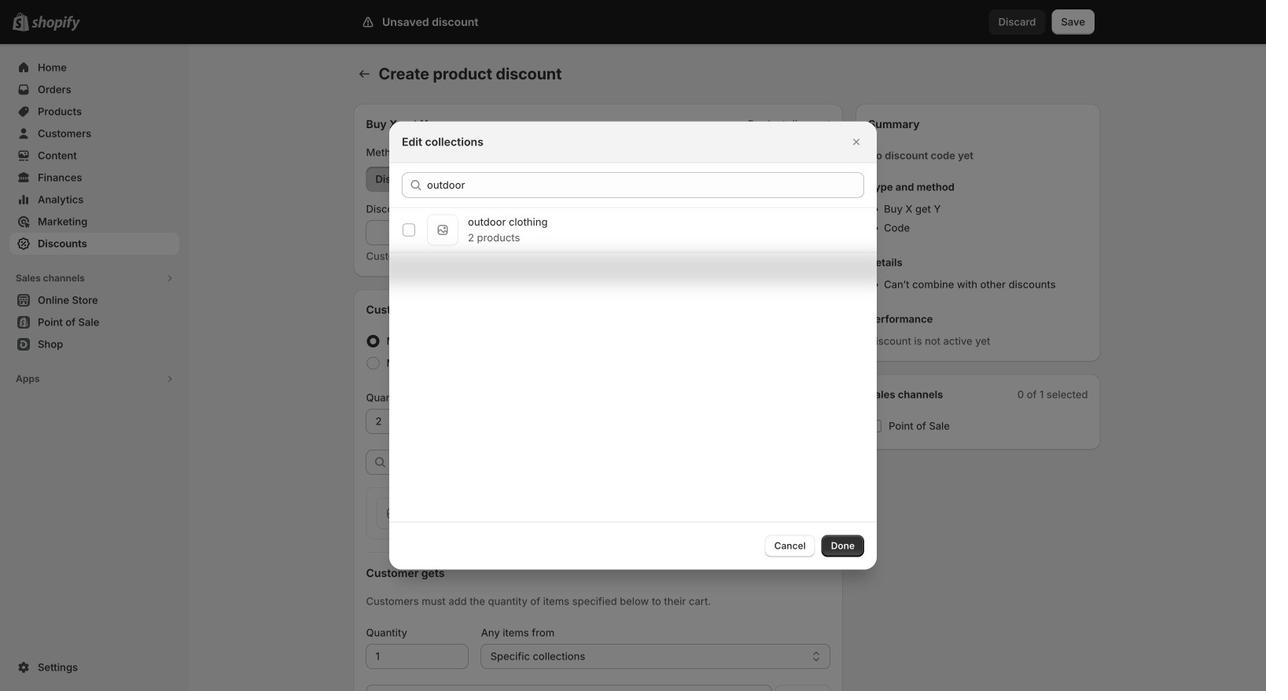 Task type: describe. For each thing, give the bounding box(es) containing it.
shopify image
[[31, 16, 80, 31]]



Task type: locate. For each thing, give the bounding box(es) containing it.
Search collections text field
[[427, 173, 865, 198]]

dialog
[[0, 122, 1267, 570]]



Task type: vqa. For each thing, say whether or not it's contained in the screenshot.
Sell online GROUP
no



